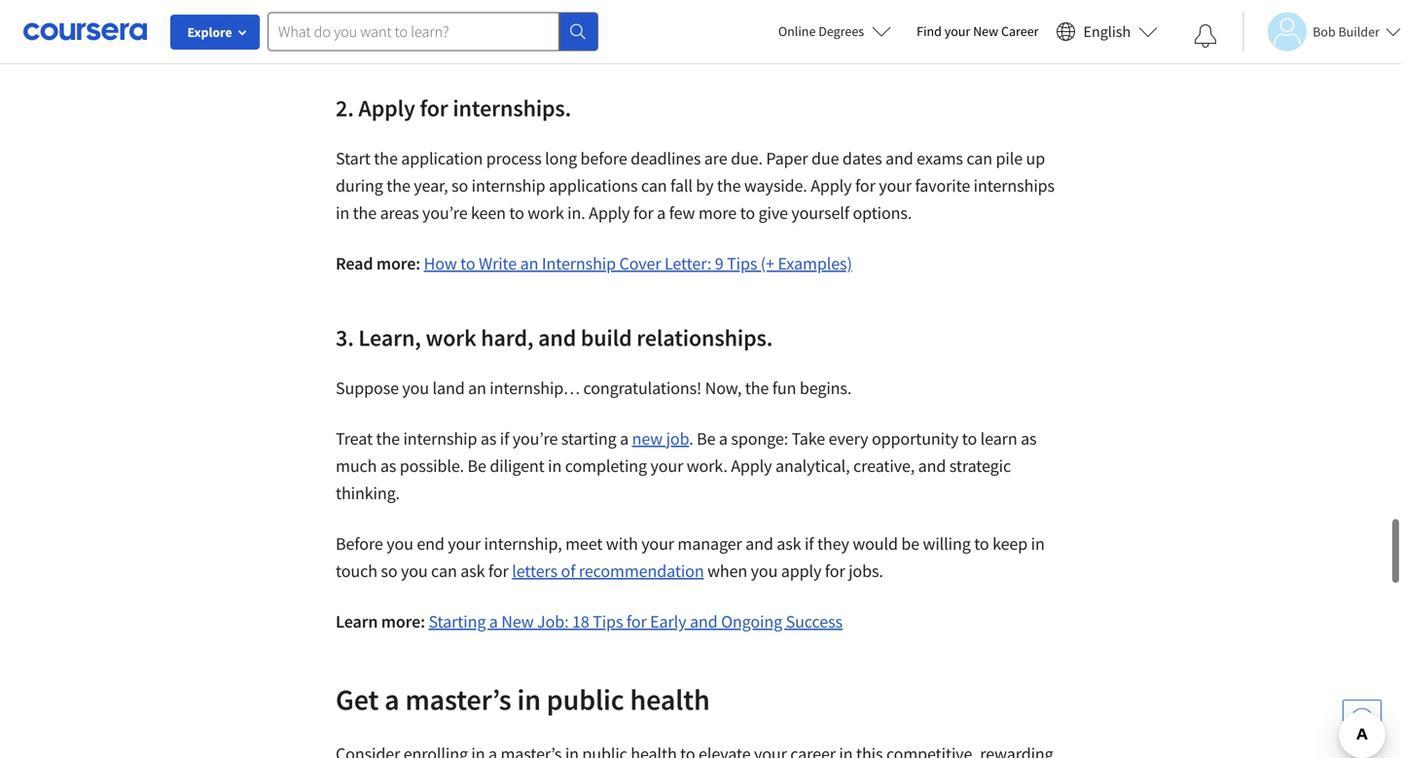 Task type: vqa. For each thing, say whether or not it's contained in the screenshot.
'Most Popular Certificates Collection' element
no



Task type: describe. For each thing, give the bounding box(es) containing it.
to right how
[[460, 253, 475, 274]]

explore button
[[170, 15, 260, 50]]

fall
[[671, 175, 693, 197]]

favorite
[[915, 175, 970, 197]]

letter:
[[665, 253, 712, 274]]

to left give
[[740, 202, 755, 224]]

applications
[[549, 175, 638, 197]]

9
[[715, 253, 724, 274]]

be
[[901, 533, 920, 555]]

ongoing
[[721, 611, 782, 633]]

and inside . be a sponge: take every opportunity to learn as much as possible. be diligent in completing your work. apply analytical, creative, and strategic thinking.
[[918, 455, 946, 477]]

meet
[[565, 533, 603, 555]]

a right starting on the bottom left of page
[[489, 611, 498, 633]]

the right treat
[[376, 428, 400, 450]]

more
[[699, 202, 737, 224]]

much
[[336, 455, 377, 477]]

(+
[[761, 253, 775, 274]]

write
[[479, 253, 517, 274]]

and inside the start the application process long before deadlines are due. paper due dates and exams can pile up during the year, so internship applications can fall by the wayside. apply for your favorite internships in the areas you're keen to work in. apply for a few more to give yourself options.
[[886, 147, 913, 169]]

. be a sponge: take every opportunity to learn as much as possible. be diligent in completing your work. apply analytical, creative, and strategic thinking.
[[336, 428, 1037, 504]]

in inside . be a sponge: take every opportunity to learn as much as possible. be diligent in completing your work. apply analytical, creative, and strategic thinking.
[[548, 455, 562, 477]]

for inside before you end your internship, meet with your manager and ask if they would be willing to keep in touch so you can ask for
[[488, 560, 509, 582]]

you're inside the start the application process long before deadlines are due. paper due dates and exams can pile up during the year, so internship applications can fall by the wayside. apply for your favorite internships in the areas you're keen to work in. apply for a few more to give yourself options.
[[422, 202, 468, 224]]

analytical,
[[776, 455, 850, 477]]

the right by
[[717, 175, 741, 197]]

before
[[336, 533, 383, 555]]

letters
[[512, 560, 558, 582]]

in left public
[[517, 681, 541, 718]]

so for touch
[[381, 560, 398, 582]]

touch
[[336, 560, 377, 582]]

year,
[[414, 175, 448, 197]]

dates
[[843, 147, 882, 169]]

for left early
[[627, 611, 647, 633]]

work.
[[687, 455, 728, 477]]

more: for learn
[[381, 611, 425, 633]]

0 horizontal spatial work
[[426, 323, 476, 352]]

to inside before you end your internship, meet with your manager and ask if they would be willing to keep in touch so you can ask for
[[974, 533, 989, 555]]

learn,
[[359, 323, 421, 352]]

if inside before you end your internship, meet with your manager and ask if they would be willing to keep in touch so you can ask for
[[805, 533, 814, 555]]

success
[[786, 611, 843, 633]]

3. learn, work hard, and build relationships.
[[336, 323, 773, 352]]

0 vertical spatial tips
[[727, 253, 757, 274]]

start
[[336, 147, 371, 169]]

sponge:
[[731, 428, 788, 450]]

can inside before you end your internship, meet with your manager and ask if they would be willing to keep in touch so you can ask for
[[431, 560, 457, 582]]

during
[[336, 175, 383, 197]]

find
[[917, 22, 942, 40]]

internship inside the start the application process long before deadlines are due. paper due dates and exams can pile up during the year, so internship applications can fall by the wayside. apply for your favorite internships in the areas you're keen to work in. apply for a few more to give yourself options.
[[472, 175, 545, 197]]

to inside . be a sponge: take every opportunity to learn as much as possible. be diligent in completing your work. apply analytical, creative, and strategic thinking.
[[962, 428, 977, 450]]

build
[[581, 323, 632, 352]]

master's
[[405, 681, 511, 718]]

online degrees
[[778, 22, 864, 40]]

health
[[630, 681, 710, 718]]

due
[[812, 147, 839, 169]]

land
[[433, 377, 465, 399]]

1 horizontal spatial as
[[481, 428, 497, 450]]

opportunity
[[872, 428, 959, 450]]

you left end
[[387, 533, 413, 555]]

new
[[632, 428, 663, 450]]

1 horizontal spatial ask
[[777, 533, 801, 555]]

for up the application
[[420, 93, 448, 123]]

learn
[[981, 428, 1017, 450]]

yourself
[[792, 202, 849, 224]]

before you end your internship, meet with your manager and ask if they would be willing to keep in touch so you can ask for
[[336, 533, 1045, 582]]

congratulations!
[[583, 377, 702, 399]]

suppose
[[336, 377, 399, 399]]

your up recommendation
[[641, 533, 674, 555]]

you right when
[[751, 560, 778, 582]]

2.
[[336, 93, 354, 123]]

treat the internship as if you're starting a new job
[[336, 428, 689, 450]]

before
[[581, 147, 627, 169]]

bob builder button
[[1243, 12, 1401, 51]]

your right end
[[448, 533, 481, 555]]

.
[[689, 428, 693, 450]]

public
[[547, 681, 624, 718]]

1 horizontal spatial be
[[697, 428, 716, 450]]

how to write an internship cover letter: 9 tips (+ examples) link
[[424, 253, 852, 274]]

0 horizontal spatial as
[[380, 455, 396, 477]]

few
[[669, 202, 695, 224]]

paper
[[766, 147, 808, 169]]

find your new career link
[[907, 19, 1049, 44]]

application
[[401, 147, 483, 169]]

degrees
[[819, 22, 864, 40]]

get a master's in public health
[[336, 681, 710, 718]]

apply right 2.
[[359, 93, 415, 123]]

internship,
[[484, 533, 562, 555]]

wayside.
[[744, 175, 807, 197]]

letters of recommendation when you apply for jobs.
[[512, 560, 883, 582]]

give
[[759, 202, 788, 224]]

apply
[[781, 560, 822, 582]]

completing
[[565, 455, 647, 477]]

areas
[[380, 202, 419, 224]]

builder
[[1339, 23, 1380, 40]]

you down end
[[401, 560, 428, 582]]

online degrees button
[[763, 10, 907, 53]]

end
[[417, 533, 445, 555]]

help center image
[[1351, 707, 1374, 731]]

you left land on the left
[[402, 377, 429, 399]]

possible.
[[400, 455, 464, 477]]

start the application process long before deadlines are due. paper due dates and exams can pile up during the year, so internship applications can fall by the wayside. apply for your favorite internships in the areas you're keen to work in. apply for a few more to give yourself options.
[[336, 147, 1055, 224]]

are
[[704, 147, 727, 169]]

get
[[336, 681, 379, 718]]

job:
[[537, 611, 569, 633]]

english
[[1084, 22, 1131, 41]]

a inside the start the application process long before deadlines are due. paper due dates and exams can pile up during the year, so internship applications can fall by the wayside. apply for your favorite internships in the areas you're keen to work in. apply for a few more to give yourself options.
[[657, 202, 666, 224]]

0 horizontal spatial ask
[[460, 560, 485, 582]]

2 horizontal spatial as
[[1021, 428, 1037, 450]]



Task type: locate. For each thing, give the bounding box(es) containing it.
a inside . be a sponge: take every opportunity to learn as much as possible. be diligent in completing your work. apply analytical, creative, and strategic thinking.
[[719, 428, 728, 450]]

apply down due
[[811, 175, 852, 197]]

process
[[486, 147, 542, 169]]

hard,
[[481, 323, 534, 352]]

1 horizontal spatial so
[[452, 175, 468, 197]]

deadlines
[[631, 147, 701, 169]]

0 vertical spatial new
[[973, 22, 999, 40]]

letters of recommendation link
[[512, 560, 704, 582]]

suppose you land an internship… congratulations! now, the fun begins.
[[336, 377, 855, 399]]

0 horizontal spatial can
[[431, 560, 457, 582]]

0 horizontal spatial if
[[500, 428, 509, 450]]

fun
[[772, 377, 796, 399]]

1 vertical spatial more:
[[381, 611, 425, 633]]

1 horizontal spatial an
[[520, 253, 538, 274]]

the down the during
[[353, 202, 377, 224]]

your right find
[[945, 22, 970, 40]]

to right 'keen' at the top
[[509, 202, 524, 224]]

every
[[829, 428, 868, 450]]

thinking.
[[336, 482, 400, 504]]

your inside . be a sponge: take every opportunity to learn as much as possible. be diligent in completing your work. apply analytical, creative, and strategic thinking.
[[651, 455, 683, 477]]

would
[[853, 533, 898, 555]]

in inside the start the application process long before deadlines are due. paper due dates and exams can pile up during the year, so internship applications can fall by the wayside. apply for your favorite internships in the areas you're keen to work in. apply for a few more to give yourself options.
[[336, 202, 349, 224]]

an
[[520, 253, 538, 274], [468, 377, 486, 399]]

job
[[666, 428, 689, 450]]

if
[[500, 428, 509, 450], [805, 533, 814, 555]]

in right diligent
[[548, 455, 562, 477]]

in down the during
[[336, 202, 349, 224]]

1 horizontal spatial can
[[641, 175, 667, 197]]

0 vertical spatial internship
[[472, 175, 545, 197]]

so inside before you end your internship, meet with your manager and ask if they would be willing to keep in touch so you can ask for
[[381, 560, 398, 582]]

due.
[[731, 147, 763, 169]]

learn more: starting a new job: 18 tips for early and ongoing success
[[336, 611, 843, 633]]

your up options.
[[879, 175, 912, 197]]

for down they
[[825, 560, 845, 582]]

cover
[[619, 253, 661, 274]]

so right the year,
[[452, 175, 468, 197]]

1 horizontal spatial new
[[973, 22, 999, 40]]

you're up diligent
[[513, 428, 558, 450]]

as right the learn
[[1021, 428, 1037, 450]]

1 horizontal spatial if
[[805, 533, 814, 555]]

so for year,
[[452, 175, 468, 197]]

diligent
[[490, 455, 545, 477]]

for left letters
[[488, 560, 509, 582]]

online
[[778, 22, 816, 40]]

can down end
[[431, 560, 457, 582]]

can left pile
[[967, 147, 993, 169]]

in.
[[567, 202, 585, 224]]

ask up apply
[[777, 533, 801, 555]]

more: for read
[[377, 253, 420, 274]]

and right dates
[[886, 147, 913, 169]]

0 vertical spatial can
[[967, 147, 993, 169]]

3.
[[336, 323, 354, 352]]

1 vertical spatial internship
[[403, 428, 477, 450]]

keen
[[471, 202, 506, 224]]

0 vertical spatial if
[[500, 428, 509, 450]]

internship
[[472, 175, 545, 197], [403, 428, 477, 450]]

a right get
[[385, 681, 400, 718]]

a left the 'new'
[[620, 428, 629, 450]]

new
[[973, 22, 999, 40], [501, 611, 534, 633]]

be left diligent
[[468, 455, 486, 477]]

0 vertical spatial work
[[528, 202, 564, 224]]

apply down the 'applications'
[[589, 202, 630, 224]]

0 vertical spatial so
[[452, 175, 468, 197]]

work left "in."
[[528, 202, 564, 224]]

2 horizontal spatial can
[[967, 147, 993, 169]]

as
[[481, 428, 497, 450], [1021, 428, 1037, 450], [380, 455, 396, 477]]

tips right 9
[[727, 253, 757, 274]]

career
[[1001, 22, 1039, 40]]

begins.
[[800, 377, 852, 399]]

as up diligent
[[481, 428, 497, 450]]

and right early
[[690, 611, 718, 633]]

0 vertical spatial an
[[520, 253, 538, 274]]

0 horizontal spatial be
[[468, 455, 486, 477]]

0 horizontal spatial an
[[468, 377, 486, 399]]

exams
[[917, 147, 963, 169]]

so right touch
[[381, 560, 398, 582]]

internships.
[[453, 93, 571, 123]]

1 vertical spatial ask
[[460, 560, 485, 582]]

apply down sponge:
[[731, 455, 772, 477]]

for down dates
[[855, 175, 876, 197]]

can left 'fall'
[[641, 175, 667, 197]]

the left fun
[[745, 377, 769, 399]]

show notifications image
[[1194, 24, 1218, 48]]

0 horizontal spatial you're
[[422, 202, 468, 224]]

now,
[[705, 377, 742, 399]]

for left the few at the top of page
[[633, 202, 654, 224]]

internships
[[974, 175, 1055, 197]]

0 horizontal spatial new
[[501, 611, 534, 633]]

work inside the start the application process long before deadlines are due. paper due dates and exams can pile up during the year, so internship applications can fall by the wayside. apply for your favorite internships in the areas you're keen to work in. apply for a few more to give yourself options.
[[528, 202, 564, 224]]

1 vertical spatial can
[[641, 175, 667, 197]]

read more: how to write an internship cover letter: 9 tips (+ examples)
[[336, 253, 852, 274]]

your
[[945, 22, 970, 40], [879, 175, 912, 197], [651, 455, 683, 477], [448, 533, 481, 555], [641, 533, 674, 555]]

your down new job link
[[651, 455, 683, 477]]

and up when
[[746, 533, 773, 555]]

starting
[[561, 428, 617, 450]]

pile
[[996, 147, 1023, 169]]

starting a new job: 18 tips for early and ongoing success link
[[429, 611, 843, 633]]

2 vertical spatial can
[[431, 560, 457, 582]]

how
[[424, 253, 457, 274]]

in inside before you end your internship, meet with your manager and ask if they would be willing to keep in touch so you can ask for
[[1031, 533, 1045, 555]]

willing
[[923, 533, 971, 555]]

apply inside . be a sponge: take every opportunity to learn as much as possible. be diligent in completing your work. apply analytical, creative, and strategic thinking.
[[731, 455, 772, 477]]

of
[[561, 560, 575, 582]]

a
[[657, 202, 666, 224], [620, 428, 629, 450], [719, 428, 728, 450], [489, 611, 498, 633], [385, 681, 400, 718]]

to up strategic
[[962, 428, 977, 450]]

1 vertical spatial so
[[381, 560, 398, 582]]

more:
[[377, 253, 420, 274], [381, 611, 425, 633]]

an right land on the left
[[468, 377, 486, 399]]

1 vertical spatial an
[[468, 377, 486, 399]]

read
[[336, 253, 373, 274]]

be right .
[[697, 428, 716, 450]]

a up work.
[[719, 428, 728, 450]]

when
[[708, 560, 748, 582]]

None search field
[[268, 12, 598, 51]]

the right start
[[374, 147, 398, 169]]

so
[[452, 175, 468, 197], [381, 560, 398, 582]]

1 horizontal spatial you're
[[513, 428, 558, 450]]

0 vertical spatial ask
[[777, 533, 801, 555]]

1 vertical spatial new
[[501, 611, 534, 633]]

up
[[1026, 147, 1045, 169]]

options.
[[853, 202, 912, 224]]

jobs.
[[849, 560, 883, 582]]

0 horizontal spatial tips
[[593, 611, 623, 633]]

0 vertical spatial more:
[[377, 253, 420, 274]]

relationships.
[[637, 323, 773, 352]]

they
[[817, 533, 849, 555]]

starting
[[429, 611, 486, 633]]

manager
[[678, 533, 742, 555]]

examples)
[[778, 253, 852, 274]]

a left the few at the top of page
[[657, 202, 666, 224]]

and down opportunity
[[918, 455, 946, 477]]

keep
[[993, 533, 1028, 555]]

your inside the start the application process long before deadlines are due. paper due dates and exams can pile up during the year, so internship applications can fall by the wayside. apply for your favorite internships in the areas you're keen to work in. apply for a few more to give yourself options.
[[879, 175, 912, 197]]

coursera image
[[23, 16, 147, 47]]

internship up possible.
[[403, 428, 477, 450]]

an right write
[[520, 253, 538, 274]]

the
[[374, 147, 398, 169], [387, 175, 410, 197], [717, 175, 741, 197], [353, 202, 377, 224], [745, 377, 769, 399], [376, 428, 400, 450]]

more: left how
[[377, 253, 420, 274]]

more: right learn
[[381, 611, 425, 633]]

1 horizontal spatial work
[[528, 202, 564, 224]]

0 vertical spatial you're
[[422, 202, 468, 224]]

1 vertical spatial work
[[426, 323, 476, 352]]

1 vertical spatial if
[[805, 533, 814, 555]]

ask up starting on the bottom left of page
[[460, 560, 485, 582]]

work up land on the left
[[426, 323, 476, 352]]

0 horizontal spatial so
[[381, 560, 398, 582]]

if up diligent
[[500, 428, 509, 450]]

1 vertical spatial tips
[[593, 611, 623, 633]]

english button
[[1049, 0, 1166, 63]]

new left career
[[973, 22, 999, 40]]

learn
[[336, 611, 378, 633]]

1 vertical spatial you're
[[513, 428, 558, 450]]

and left build
[[538, 323, 576, 352]]

early
[[650, 611, 687, 633]]

What do you want to learn? text field
[[268, 12, 560, 51]]

bob
[[1313, 23, 1336, 40]]

internship down process
[[472, 175, 545, 197]]

recommendation
[[579, 560, 704, 582]]

treat
[[336, 428, 373, 450]]

new job link
[[632, 428, 689, 450]]

as right much
[[380, 455, 396, 477]]

the up the areas
[[387, 175, 410, 197]]

you're
[[422, 202, 468, 224], [513, 428, 558, 450]]

and inside before you end your internship, meet with your manager and ask if they would be willing to keep in touch so you can ask for
[[746, 533, 773, 555]]

in right "keep"
[[1031, 533, 1045, 555]]

so inside the start the application process long before deadlines are due. paper due dates and exams can pile up during the year, so internship applications can fall by the wayside. apply for your favorite internships in the areas you're keen to work in. apply for a few more to give yourself options.
[[452, 175, 468, 197]]

if left they
[[805, 533, 814, 555]]

long
[[545, 147, 577, 169]]

take
[[792, 428, 825, 450]]

1 horizontal spatial tips
[[727, 253, 757, 274]]

find your new career
[[917, 22, 1039, 40]]

tips right the 18
[[593, 611, 623, 633]]

to left "keep"
[[974, 533, 989, 555]]

1 vertical spatial be
[[468, 455, 486, 477]]

new left job:
[[501, 611, 534, 633]]

internship
[[542, 253, 616, 274]]

you're down the year,
[[422, 202, 468, 224]]

0 vertical spatial be
[[697, 428, 716, 450]]



